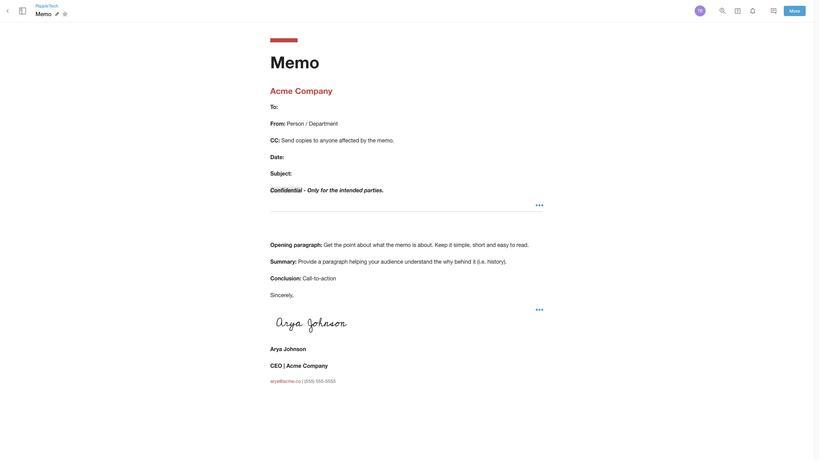 Task type: locate. For each thing, give the bounding box(es) containing it.
it right the keep on the right of page
[[449, 242, 452, 248]]

ceo | acme company
[[270, 363, 328, 369]]

(i.e.
[[478, 259, 486, 265]]

acme up to:
[[270, 86, 293, 96]]

johnson
[[284, 346, 306, 353]]

send
[[282, 137, 294, 144]]

to right "copies"
[[314, 137, 319, 144]]

it
[[449, 242, 452, 248], [473, 259, 476, 265]]

to inside "cc: send copies to anyone affected by the memo."
[[314, 137, 319, 144]]

1 horizontal spatial to
[[511, 242, 515, 248]]

read.
[[517, 242, 529, 248]]

company up "555-"
[[303, 363, 328, 369]]

memo
[[396, 242, 411, 248]]

affected
[[339, 137, 359, 144]]

tb
[[698, 9, 703, 13]]

5555
[[326, 379, 336, 384]]

is
[[413, 242, 416, 248]]

1 horizontal spatial |
[[302, 379, 303, 384]]

department
[[309, 121, 338, 127]]

0 vertical spatial to
[[314, 137, 319, 144]]

it left (i.e.
[[473, 259, 476, 265]]

0 horizontal spatial it
[[449, 242, 452, 248]]

0 horizontal spatial memo
[[36, 11, 51, 17]]

0 horizontal spatial to
[[314, 137, 319, 144]]

1 vertical spatial to
[[511, 242, 515, 248]]

|
[[284, 363, 285, 369], [302, 379, 303, 384]]

rippletech link
[[36, 3, 70, 9]]

acme
[[270, 86, 293, 96], [287, 363, 302, 369]]

| left (555)
[[302, 379, 303, 384]]

0 vertical spatial acme
[[270, 86, 293, 96]]

to-
[[314, 276, 321, 282]]

date:
[[270, 154, 284, 160]]

the inside summary: provide a paragraph helping your audience understand the why behind it (i.e. history).
[[434, 259, 442, 265]]

the right by
[[368, 137, 376, 144]]

memo up the acme company
[[270, 52, 320, 72]]

about.
[[418, 242, 434, 248]]

for
[[321, 187, 328, 194]]

tb button
[[694, 4, 707, 17]]

behind
[[455, 259, 472, 265]]

1 horizontal spatial it
[[473, 259, 476, 265]]

conclusion:
[[270, 275, 301, 282]]

the right what
[[386, 242, 394, 248]]

1 vertical spatial |
[[302, 379, 303, 384]]

0 horizontal spatial |
[[284, 363, 285, 369]]

memo down rippletech
[[36, 11, 51, 17]]

confidential - only for the intended parties.
[[270, 187, 384, 194]]

company up the /
[[295, 86, 333, 96]]

0 vertical spatial it
[[449, 242, 452, 248]]

company
[[295, 86, 333, 96], [303, 363, 328, 369]]

memo.
[[377, 137, 394, 144]]

| right ceo
[[284, 363, 285, 369]]

to
[[314, 137, 319, 144], [511, 242, 515, 248]]

anyone
[[320, 137, 338, 144]]

keep
[[435, 242, 448, 248]]

| for arya@acme.co
[[302, 379, 303, 384]]

the
[[368, 137, 376, 144], [330, 187, 338, 194], [334, 242, 342, 248], [386, 242, 394, 248], [434, 259, 442, 265]]

0 vertical spatial |
[[284, 363, 285, 369]]

opening paragraph: get the point about what the memo is about. keep it simple, short and easy to read.
[[270, 242, 529, 248]]

1 vertical spatial it
[[473, 259, 476, 265]]

rippletech
[[36, 3, 58, 9]]

get
[[324, 242, 333, 248]]

paragraph:
[[294, 242, 322, 248]]

arya@acme.co
[[270, 379, 301, 384]]

the left why
[[434, 259, 442, 265]]

and
[[487, 242, 496, 248]]

a
[[318, 259, 321, 265]]

audience
[[381, 259, 403, 265]]

to right easy
[[511, 242, 515, 248]]

555-
[[316, 379, 326, 384]]

acme down johnson
[[287, 363, 302, 369]]

1 vertical spatial memo
[[270, 52, 320, 72]]

0 vertical spatial company
[[295, 86, 333, 96]]

to inside opening paragraph: get the point about what the memo is about. keep it simple, short and easy to read.
[[511, 242, 515, 248]]

from: person / department
[[270, 120, 338, 127]]

memo
[[36, 11, 51, 17], [270, 52, 320, 72]]



Task type: describe. For each thing, give the bounding box(es) containing it.
from:
[[270, 120, 286, 127]]

ceo
[[270, 363, 282, 369]]

subject:
[[270, 170, 292, 177]]

by
[[361, 137, 367, 144]]

provide
[[298, 259, 317, 265]]

short
[[473, 242, 485, 248]]

confidential
[[270, 187, 302, 194]]

person
[[287, 121, 304, 127]]

(555)
[[305, 379, 315, 384]]

paragraph
[[323, 259, 348, 265]]

the right get
[[334, 242, 342, 248]]

acme company
[[270, 86, 333, 96]]

arya
[[270, 346, 282, 353]]

0 vertical spatial memo
[[36, 11, 51, 17]]

/
[[306, 121, 308, 127]]

only
[[308, 187, 319, 194]]

| for ceo
[[284, 363, 285, 369]]

it inside opening paragraph: get the point about what the memo is about. keep it simple, short and easy to read.
[[449, 242, 452, 248]]

action
[[321, 276, 336, 282]]

why
[[443, 259, 453, 265]]

it inside summary: provide a paragraph helping your audience understand the why behind it (i.e. history).
[[473, 259, 476, 265]]

intended
[[340, 187, 363, 194]]

to:
[[270, 104, 278, 110]]

opening
[[270, 242, 292, 248]]

1 vertical spatial acme
[[287, 363, 302, 369]]

cc:
[[270, 137, 280, 144]]

arya@acme.co | (555) 555-5555
[[270, 379, 336, 384]]

favorite image
[[61, 10, 69, 18]]

more
[[790, 8, 801, 14]]

summary:
[[270, 258, 297, 265]]

1 vertical spatial company
[[303, 363, 328, 369]]

copies
[[296, 137, 312, 144]]

arya johnson
[[270, 346, 306, 353]]

helping
[[349, 259, 367, 265]]

history).
[[488, 259, 507, 265]]

the right for
[[330, 187, 338, 194]]

point
[[344, 242, 356, 248]]

summary: provide a paragraph helping your audience understand the why behind it (i.e. history).
[[270, 258, 507, 265]]

understand
[[405, 259, 433, 265]]

-
[[304, 187, 306, 194]]

1 horizontal spatial memo
[[270, 52, 320, 72]]

what
[[373, 242, 385, 248]]

sincerely,
[[270, 292, 294, 298]]

easy
[[498, 242, 509, 248]]

your
[[369, 259, 380, 265]]

call-
[[303, 276, 314, 282]]

arya@acme.co link
[[270, 379, 301, 384]]

the inside "cc: send copies to anyone affected by the memo."
[[368, 137, 376, 144]]

more button
[[784, 6, 806, 16]]

about
[[357, 242, 371, 248]]

conclusion: call-to-action
[[270, 275, 336, 282]]

cc: send copies to anyone affected by the memo.
[[270, 137, 394, 144]]

parties.
[[364, 187, 384, 194]]

simple,
[[454, 242, 471, 248]]



Task type: vqa. For each thing, say whether or not it's contained in the screenshot.


